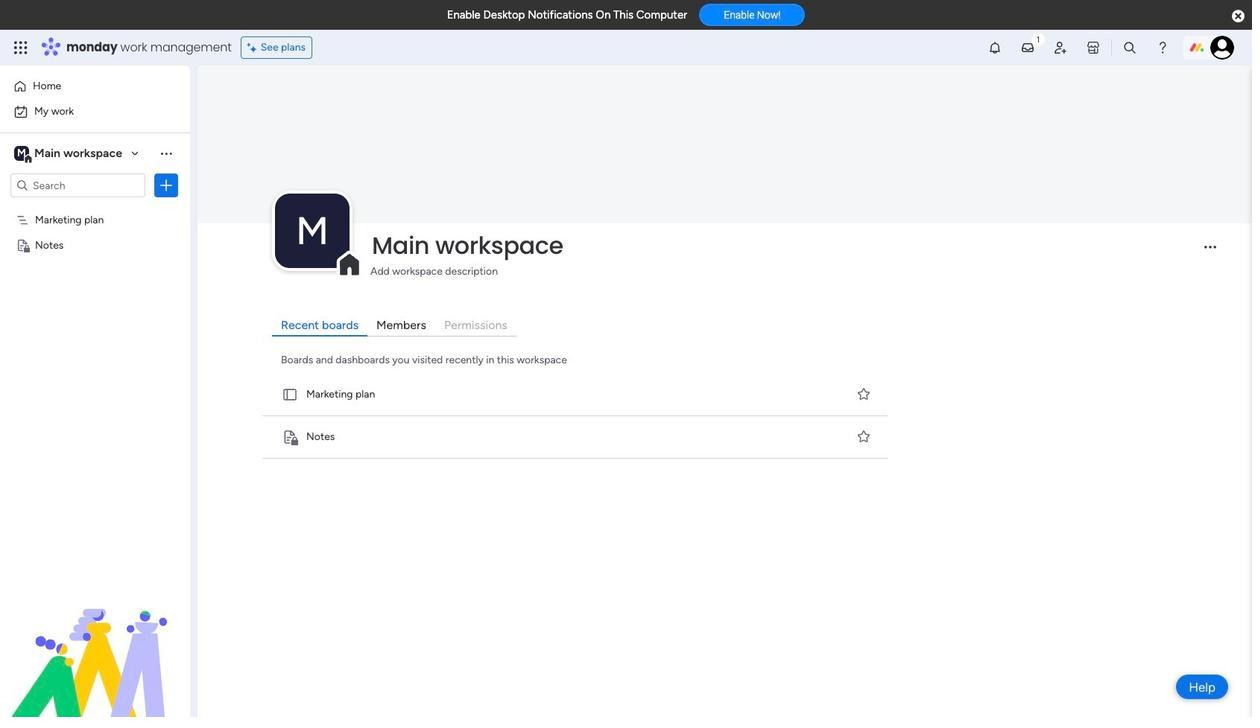 Task type: locate. For each thing, give the bounding box(es) containing it.
monday marketplace image
[[1086, 40, 1101, 55]]

2 add to favorites image from the top
[[857, 430, 871, 445]]

option
[[9, 75, 181, 98], [9, 100, 181, 124], [0, 206, 190, 209]]

1 add to favorites image from the top
[[857, 387, 871, 402]]

list box
[[0, 204, 190, 459]]

options image
[[159, 178, 174, 193]]

None field
[[368, 230, 1192, 262]]

0 vertical spatial add to favorites image
[[857, 387, 871, 402]]

add to favorites image for private board image
[[857, 430, 871, 445]]

1 vertical spatial add to favorites image
[[857, 430, 871, 445]]

workspace selection element
[[14, 145, 125, 164]]

lottie animation element
[[0, 567, 190, 718]]

1 image
[[1032, 31, 1045, 47]]

add to favorites image
[[857, 387, 871, 402], [857, 430, 871, 445]]

public board image
[[282, 387, 298, 403]]

2 vertical spatial option
[[0, 206, 190, 209]]

lottie animation image
[[0, 567, 190, 718]]



Task type: describe. For each thing, give the bounding box(es) containing it.
kendall parks image
[[1211, 36, 1235, 60]]

add to favorites image for public board image
[[857, 387, 871, 402]]

help image
[[1155, 40, 1170, 55]]

private board image
[[282, 429, 298, 446]]

notifications image
[[988, 40, 1003, 55]]

quick search results list box
[[259, 374, 892, 459]]

dapulse close image
[[1232, 9, 1245, 24]]

0 vertical spatial option
[[9, 75, 181, 98]]

Search in workspace field
[[31, 177, 124, 194]]

invite members image
[[1053, 40, 1068, 55]]

workspace image
[[14, 145, 29, 162]]

1 vertical spatial option
[[9, 100, 181, 124]]

see plans image
[[247, 40, 261, 56]]

workspace options image
[[159, 146, 174, 161]]

select product image
[[13, 40, 28, 55]]

private board image
[[16, 238, 30, 252]]

search everything image
[[1123, 40, 1138, 55]]

workspace image
[[275, 194, 350, 268]]

v2 ellipsis image
[[1205, 246, 1217, 259]]

update feed image
[[1021, 40, 1035, 55]]



Task type: vqa. For each thing, say whether or not it's contained in the screenshot.
SEARCH FIELD
no



